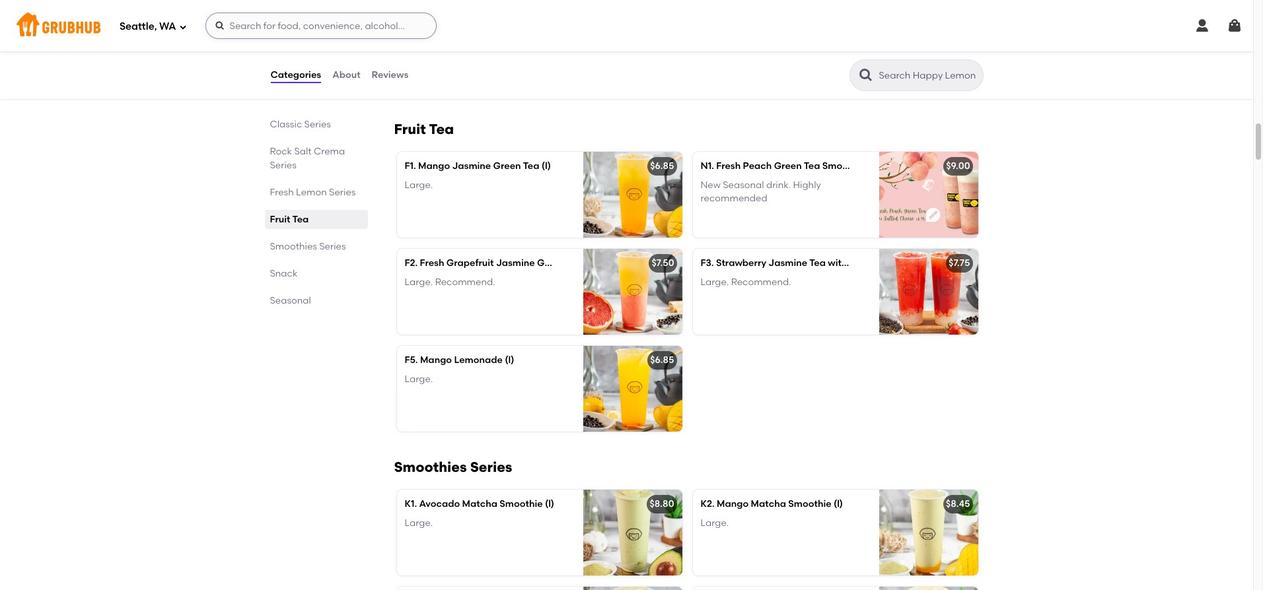 Task type: vqa. For each thing, say whether or not it's contained in the screenshot.
the top the seasonal
yes



Task type: locate. For each thing, give the bounding box(es) containing it.
c6. pineapple lemon with lychee jelly (l) image
[[879, 7, 978, 93]]

2 recommend. from the left
[[731, 277, 792, 288]]

lemonade for mango
[[454, 355, 503, 366]]

recommend. down "strawberry"
[[731, 277, 792, 288]]

series right lemon
[[329, 187, 356, 198]]

0 vertical spatial smoothies
[[270, 241, 317, 252]]

mango right f5.
[[420, 355, 452, 366]]

f3. strawberry jasmine tea with lychee jelly (l) image
[[879, 249, 978, 335]]

0 vertical spatial fruit
[[394, 121, 426, 138]]

matcha for avocado
[[462, 499, 498, 510]]

large. recommend.
[[405, 277, 495, 288], [701, 277, 792, 288]]

0 vertical spatial smoothies series
[[270, 241, 346, 252]]

k1. avocado matcha smoothie (l) image
[[583, 491, 682, 576]]

0 vertical spatial lemonade
[[483, 16, 532, 27]]

reviews
[[372, 69, 409, 81]]

c5.
[[405, 16, 420, 27]]

fruit up f1.
[[394, 121, 426, 138]]

jasmine right f1.
[[452, 161, 491, 172]]

rock salt crema series tab
[[270, 145, 363, 172]]

jasmine
[[452, 161, 491, 172], [496, 258, 535, 269], [769, 258, 808, 269]]

$6.85
[[650, 161, 674, 172], [650, 355, 674, 366]]

0 vertical spatial mango
[[418, 161, 450, 172]]

1 horizontal spatial fresh
[[420, 258, 444, 269]]

large. recommend. down 'grapefruit' at left top
[[405, 277, 495, 288]]

fresh right n1.
[[717, 161, 741, 172]]

fruit
[[394, 121, 426, 138], [270, 214, 290, 225]]

rock salt crema series
[[270, 146, 345, 171]]

smoothies
[[270, 241, 317, 252], [394, 460, 467, 476]]

$6.85 for f1. mango jasmine green tea (l)
[[650, 161, 674, 172]]

matcha for mango
[[751, 499, 786, 510]]

1 matcha from the left
[[462, 499, 498, 510]]

smoothies series tab
[[270, 240, 363, 254]]

fresh
[[717, 161, 741, 172], [270, 187, 294, 198], [420, 258, 444, 269]]

smoothie
[[823, 161, 866, 172], [500, 499, 543, 510], [789, 499, 832, 510]]

fruit tea tab
[[270, 213, 363, 227]]

0 horizontal spatial seasonal
[[270, 295, 311, 307]]

0 vertical spatial $6.85
[[650, 161, 674, 172]]

$9.00
[[947, 161, 971, 172]]

k4. mango smoothie (l) image
[[879, 588, 978, 591]]

crema right salt
[[314, 146, 345, 157]]

seasonal inside new seasonal drink. highly recommended
[[723, 179, 764, 191]]

1 vertical spatial fresh
[[270, 187, 294, 198]]

0 horizontal spatial jasmine
[[452, 161, 491, 172]]

0 horizontal spatial recommend.
[[435, 277, 495, 288]]

$7.50
[[652, 258, 674, 269]]

2 horizontal spatial green
[[774, 161, 802, 172]]

seattle, wa
[[120, 20, 176, 32]]

1 vertical spatial $6.85
[[650, 355, 674, 366]]

0 horizontal spatial matcha
[[462, 499, 498, 510]]

1 horizontal spatial fruit tea
[[394, 121, 454, 138]]

smoothies up avocado
[[394, 460, 467, 476]]

svg image
[[1195, 18, 1211, 34], [215, 20, 225, 31]]

2 horizontal spatial jasmine
[[769, 258, 808, 269]]

1 vertical spatial smoothies series
[[394, 460, 513, 476]]

with
[[828, 258, 848, 269]]

f5. mango lemonade (l)
[[405, 355, 514, 366]]

2 horizontal spatial fresh
[[717, 161, 741, 172]]

k1. avocado matcha smoothie (l)
[[405, 499, 555, 510]]

fresh right the f2.
[[420, 258, 444, 269]]

1 horizontal spatial matcha
[[751, 499, 786, 510]]

2 large. recommend. from the left
[[701, 277, 792, 288]]

large. down f5.
[[405, 374, 433, 385]]

(l)
[[534, 16, 546, 27]]

matcha right avocado
[[462, 499, 498, 510]]

crema left $9.00
[[915, 161, 946, 172]]

drink.
[[767, 179, 791, 191]]

large. recommend. down "strawberry"
[[701, 277, 792, 288]]

lemonade for wintermelon
[[483, 16, 532, 27]]

mango right k2.
[[717, 499, 749, 510]]

fresh left lemon
[[270, 187, 294, 198]]

1 horizontal spatial seasonal
[[723, 179, 764, 191]]

matcha right k2.
[[751, 499, 786, 510]]

tea
[[429, 121, 454, 138], [523, 161, 540, 172], [804, 161, 820, 172], [293, 214, 309, 225], [567, 258, 583, 269], [810, 258, 826, 269]]

Search for food, convenience, alcohol... search field
[[205, 13, 437, 39]]

matcha
[[462, 499, 498, 510], [751, 499, 786, 510]]

2 vertical spatial fresh
[[420, 258, 444, 269]]

f2. fresh grapefruit jasmine green tea (l) image
[[583, 249, 682, 335]]

lemonade
[[483, 16, 532, 27], [454, 355, 503, 366]]

fresh inside tab
[[270, 187, 294, 198]]

0 horizontal spatial svg image
[[215, 20, 225, 31]]

$8.80
[[650, 499, 674, 510]]

svg image
[[1227, 18, 1243, 34], [179, 23, 187, 31]]

0 vertical spatial seasonal
[[723, 179, 764, 191]]

2 $6.85 from the top
[[650, 355, 674, 366]]

large.
[[405, 35, 433, 46], [405, 179, 433, 191], [405, 277, 433, 288], [701, 277, 729, 288], [405, 374, 433, 385], [405, 518, 433, 529], [701, 518, 729, 529]]

mango
[[418, 161, 450, 172], [420, 355, 452, 366], [717, 499, 749, 510]]

non-
[[435, 35, 458, 46]]

1 vertical spatial crema
[[915, 161, 946, 172]]

0 horizontal spatial fruit
[[270, 214, 290, 225]]

k1.
[[405, 499, 417, 510]]

0 horizontal spatial crema
[[314, 146, 345, 157]]

1 vertical spatial lemonade
[[454, 355, 503, 366]]

fruit down fresh lemon series
[[270, 214, 290, 225]]

fruit tea
[[394, 121, 454, 138], [270, 214, 309, 225]]

f2. fresh grapefruit jasmine green tea (l)
[[405, 258, 595, 269]]

seasonal up recommended
[[723, 179, 764, 191]]

recommend. down 'grapefruit' at left top
[[435, 277, 495, 288]]

seattle,
[[120, 20, 157, 32]]

fruit tea up f1.
[[394, 121, 454, 138]]

jasmine right 'grapefruit' at left top
[[496, 258, 535, 269]]

series
[[304, 119, 331, 130], [270, 160, 297, 171], [329, 187, 356, 198], [319, 241, 346, 252], [470, 460, 513, 476]]

k2.
[[701, 499, 715, 510]]

recommend. for jasmine
[[731, 277, 792, 288]]

0 vertical spatial fresh
[[717, 161, 741, 172]]

mango right f1.
[[418, 161, 450, 172]]

0 vertical spatial crema
[[314, 146, 345, 157]]

mango for k2.
[[717, 499, 749, 510]]

(l)
[[542, 161, 551, 172], [586, 258, 595, 269], [907, 258, 917, 269], [505, 355, 514, 366], [545, 499, 555, 510], [834, 499, 843, 510]]

large. down k1.
[[405, 518, 433, 529]]

f3. strawberry jasmine tea with lychee jelly (l)
[[701, 258, 917, 269]]

large. non-caffeinated.
[[405, 35, 512, 46]]

fresh lemon series tab
[[270, 186, 363, 200]]

1 horizontal spatial smoothies
[[394, 460, 467, 476]]

1 vertical spatial mango
[[420, 355, 452, 366]]

mango for f1.
[[418, 161, 450, 172]]

recommended
[[701, 193, 768, 204]]

mango for f5.
[[420, 355, 452, 366]]

0 horizontal spatial fresh
[[270, 187, 294, 198]]

fruit tea down lemon
[[270, 214, 309, 225]]

seasonal down snack
[[270, 295, 311, 307]]

smoothies series up avocado
[[394, 460, 513, 476]]

1 horizontal spatial crema
[[915, 161, 946, 172]]

c5. wintermelon lemonade (l) image
[[583, 7, 682, 93]]

crema inside rock salt crema series
[[314, 146, 345, 157]]

highly
[[793, 179, 821, 191]]

crema
[[314, 146, 345, 157], [915, 161, 946, 172]]

jasmine for large. recommend.
[[769, 258, 808, 269]]

1 vertical spatial fruit tea
[[270, 214, 309, 225]]

smoothies series down fruit tea tab
[[270, 241, 346, 252]]

recommend. for grapefruit
[[435, 277, 495, 288]]

0 horizontal spatial smoothies
[[270, 241, 317, 252]]

0 horizontal spatial large. recommend.
[[405, 277, 495, 288]]

green
[[493, 161, 521, 172], [774, 161, 802, 172], [537, 258, 565, 269]]

caffeinated.
[[458, 35, 512, 46]]

series down rock at the top of the page
[[270, 160, 297, 171]]

1 horizontal spatial recommend.
[[731, 277, 792, 288]]

1 vertical spatial seasonal
[[270, 295, 311, 307]]

0 horizontal spatial smoothies series
[[270, 241, 346, 252]]

1 recommend. from the left
[[435, 277, 495, 288]]

large. down f1.
[[405, 179, 433, 191]]

1 horizontal spatial fruit
[[394, 121, 426, 138]]

1 horizontal spatial smoothies series
[[394, 460, 513, 476]]

new seasonal drink. highly recommended
[[701, 179, 821, 204]]

0 horizontal spatial fruit tea
[[270, 214, 309, 225]]

fruit inside tab
[[270, 214, 290, 225]]

k2. mango matcha smoothie (l)
[[701, 499, 843, 510]]

recommend.
[[435, 277, 495, 288], [731, 277, 792, 288]]

1 horizontal spatial large. recommend.
[[701, 277, 792, 288]]

green for jasmine
[[493, 161, 521, 172]]

f5. mango lemonade (l) image
[[583, 347, 682, 432]]

smoothies up snack
[[270, 241, 317, 252]]

jasmine right "strawberry"
[[769, 258, 808, 269]]

lemon
[[296, 187, 327, 198]]

snack
[[270, 268, 298, 280]]

1 $6.85 from the top
[[650, 161, 674, 172]]

2 matcha from the left
[[751, 499, 786, 510]]

salted
[[883, 161, 912, 172]]

smoothies series
[[270, 241, 346, 252], [394, 460, 513, 476]]

1 vertical spatial fruit
[[270, 214, 290, 225]]

series up k1. avocado matcha smoothie (l)
[[470, 460, 513, 476]]

seasonal
[[723, 179, 764, 191], [270, 295, 311, 307]]

2 vertical spatial mango
[[717, 499, 749, 510]]

lychee
[[850, 258, 882, 269]]

f5.
[[405, 355, 418, 366]]

large. down k2.
[[701, 518, 729, 529]]

0 vertical spatial fruit tea
[[394, 121, 454, 138]]

0 horizontal spatial green
[[493, 161, 521, 172]]

1 large. recommend. from the left
[[405, 277, 495, 288]]

new
[[701, 179, 721, 191]]



Task type: describe. For each thing, give the bounding box(es) containing it.
avocado
[[419, 499, 460, 510]]

1 horizontal spatial green
[[537, 258, 565, 269]]

k3. avocado smoothie (l) image
[[583, 588, 682, 591]]

jelly
[[884, 258, 905, 269]]

f3.
[[701, 258, 714, 269]]

series inside rock salt crema series
[[270, 160, 297, 171]]

categories
[[271, 69, 321, 81]]

tea inside tab
[[293, 214, 309, 225]]

snack tab
[[270, 267, 363, 281]]

f1. mango jasmine green tea (l) image
[[583, 152, 682, 238]]

jasmine for large.
[[452, 161, 491, 172]]

f1.
[[405, 161, 416, 172]]

wa
[[159, 20, 176, 32]]

grapefruit
[[447, 258, 494, 269]]

c5. wintermelon lemonade (l)
[[405, 16, 546, 27]]

peach
[[743, 161, 772, 172]]

rock
[[270, 146, 292, 157]]

large. recommend. for strawberry
[[701, 277, 792, 288]]

main navigation navigation
[[0, 0, 1254, 52]]

large. down the c5.
[[405, 35, 433, 46]]

smoothie for k1. avocado matcha smoothie (l)
[[500, 499, 543, 510]]

fruit tea inside tab
[[270, 214, 309, 225]]

1 horizontal spatial svg image
[[1227, 18, 1243, 34]]

w/
[[868, 161, 881, 172]]

fresh lemon series
[[270, 187, 356, 198]]

$6.85 for f5. mango lemonade (l)
[[650, 355, 674, 366]]

n1. fresh peach green tea smoothie w/ salted crema image
[[879, 152, 978, 238]]

$8.45
[[946, 499, 971, 510]]

seasonal inside tab
[[270, 295, 311, 307]]

smoothies series inside smoothies series tab
[[270, 241, 346, 252]]

1 vertical spatial smoothies
[[394, 460, 467, 476]]

0 horizontal spatial svg image
[[179, 23, 187, 31]]

f2.
[[405, 258, 418, 269]]

$7.75
[[949, 258, 971, 269]]

smoothie for k2. mango matcha smoothie (l)
[[789, 499, 832, 510]]

reviews button
[[371, 52, 409, 99]]

1 horizontal spatial svg image
[[1195, 18, 1211, 34]]

about
[[333, 69, 361, 81]]

fresh for n1.
[[717, 161, 741, 172]]

fresh for f2.
[[420, 258, 444, 269]]

1 horizontal spatial jasmine
[[496, 258, 535, 269]]

n1.
[[701, 161, 714, 172]]

series up salt
[[304, 119, 331, 130]]

k2. mango matcha smoothie (l) image
[[879, 491, 978, 576]]

salt
[[294, 146, 312, 157]]

large. down the f2.
[[405, 277, 433, 288]]

strawberry
[[716, 258, 767, 269]]

classic
[[270, 119, 302, 130]]

Search Happy Lemon search field
[[878, 69, 979, 82]]

classic series
[[270, 119, 331, 130]]

seasonal tab
[[270, 294, 363, 308]]

categories button
[[270, 52, 322, 99]]

series down fruit tea tab
[[319, 241, 346, 252]]

about button
[[332, 52, 361, 99]]

wintermelon
[[422, 16, 481, 27]]

large. down f3. at the top right of the page
[[701, 277, 729, 288]]

search icon image
[[858, 67, 874, 83]]

large. recommend. for fresh
[[405, 277, 495, 288]]

green for peach
[[774, 161, 802, 172]]

n1. fresh peach green tea smoothie w/ salted crema
[[701, 161, 946, 172]]

classic series tab
[[270, 118, 363, 132]]

smoothies inside smoothies series tab
[[270, 241, 317, 252]]

f1. mango jasmine green tea (l)
[[405, 161, 551, 172]]



